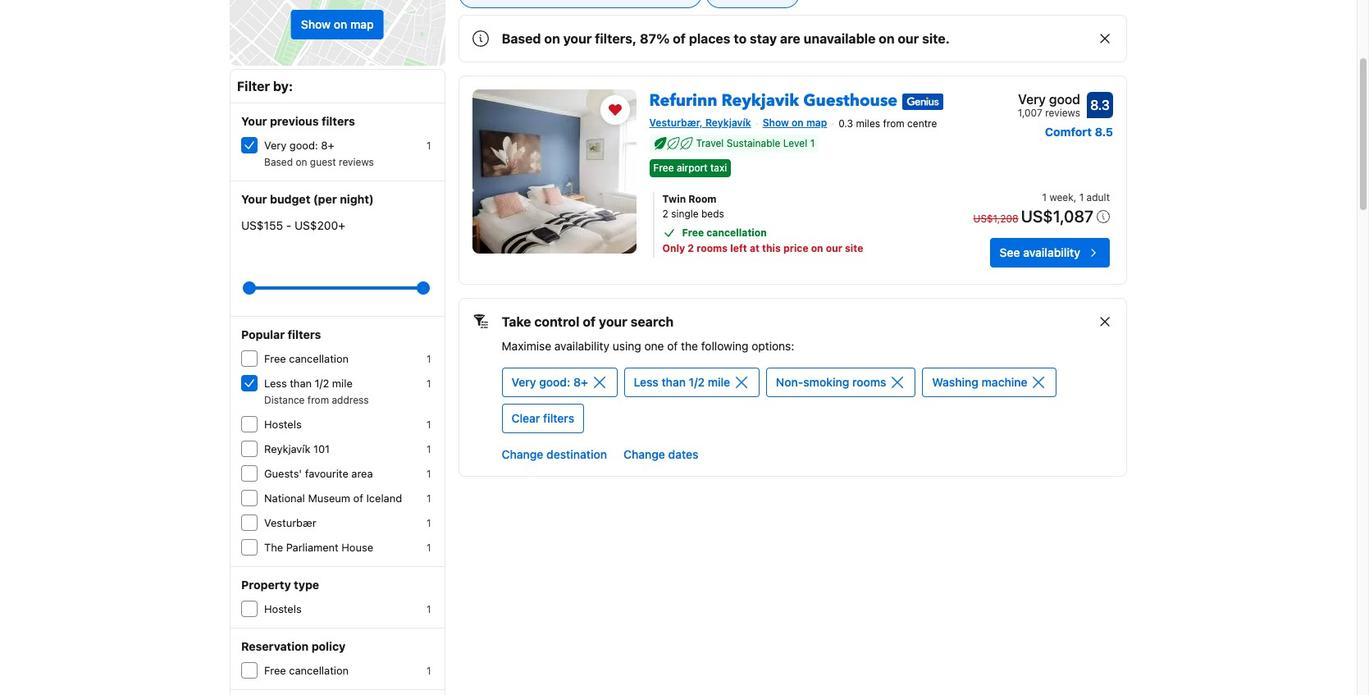 Task type: locate. For each thing, give the bounding box(es) containing it.
are
[[780, 31, 801, 46]]

taxi
[[711, 162, 727, 174]]

0 horizontal spatial your
[[563, 31, 592, 46]]

reviews right "guest"
[[339, 156, 374, 168]]

1 vertical spatial rooms
[[853, 375, 887, 389]]

1 horizontal spatial very
[[512, 375, 536, 389]]

1 horizontal spatial mile
[[708, 375, 731, 389]]

of left the
[[667, 339, 678, 353]]

based
[[502, 31, 541, 46], [264, 156, 293, 168]]

0 vertical spatial your
[[563, 31, 592, 46]]

washing machine
[[933, 375, 1028, 389]]

availability for see
[[1024, 246, 1081, 259]]

rooms left the left
[[697, 242, 728, 255]]

1 horizontal spatial from
[[883, 117, 905, 130]]

availability down 'us$1,087'
[[1024, 246, 1081, 259]]

price
[[784, 242, 809, 255]]

1 vertical spatial very
[[264, 139, 287, 152]]

0 horizontal spatial availability
[[555, 339, 610, 353]]

1 vertical spatial based
[[264, 156, 293, 168]]

your up using on the left
[[599, 314, 628, 329]]

0 vertical spatial reykjavík
[[706, 117, 751, 129]]

maximise availability using one of the following options:
[[502, 339, 795, 353]]

national museum of iceland
[[264, 492, 402, 505]]

cancellation up distance from address
[[289, 352, 349, 365]]

1 vertical spatial very good: 8+
[[512, 375, 588, 389]]

2 down twin
[[663, 208, 669, 220]]

take control of your search
[[502, 314, 674, 329]]

1 horizontal spatial rooms
[[853, 375, 887, 389]]

0 horizontal spatial reykjavík
[[264, 442, 311, 455]]

2 single beds
[[663, 208, 725, 220]]

take
[[502, 314, 531, 329]]

based on your filters, 87% of places to stay are unavailable on our site.
[[502, 31, 950, 46]]

1 vertical spatial good:
[[539, 375, 571, 389]]

rooms for smoking
[[853, 375, 887, 389]]

on
[[334, 17, 347, 31], [544, 31, 560, 46], [879, 31, 895, 46], [792, 117, 804, 129], [296, 156, 307, 168], [811, 242, 824, 255]]

0 vertical spatial based
[[502, 31, 541, 46]]

level
[[784, 137, 808, 149]]

1 vertical spatial your
[[599, 314, 628, 329]]

2 vertical spatial cancellation
[[289, 664, 349, 677]]

change for change dates
[[624, 447, 666, 461]]

0 vertical spatial very good: 8+
[[264, 139, 334, 152]]

your for your previous filters
[[241, 114, 267, 128]]

0 vertical spatial rooms
[[697, 242, 728, 255]]

change left the "dates"
[[624, 447, 666, 461]]

your up us$155
[[241, 192, 267, 206]]

free cancellation down popular filters
[[264, 352, 349, 365]]

1 change from the left
[[502, 447, 544, 461]]

1 vertical spatial 8+
[[574, 375, 588, 389]]

very down the previous
[[264, 139, 287, 152]]

less
[[634, 375, 659, 389], [264, 377, 287, 390]]

good: up clear filters
[[539, 375, 571, 389]]

us$1,087
[[1021, 207, 1094, 226]]

2
[[663, 208, 669, 220], [688, 242, 694, 255]]

0 vertical spatial very
[[1019, 92, 1046, 107]]

0 horizontal spatial filters
[[288, 327, 321, 341]]

8+ up clear filters
[[574, 375, 588, 389]]

0 vertical spatial good:
[[290, 139, 318, 152]]

1 horizontal spatial less than 1/2 mile
[[634, 375, 731, 389]]

0 horizontal spatial from
[[308, 394, 329, 406]]

0 vertical spatial reviews
[[1046, 107, 1081, 119]]

2 hostels from the top
[[264, 602, 302, 616]]

0 vertical spatial hostels
[[264, 418, 302, 431]]

0 horizontal spatial good:
[[290, 139, 318, 152]]

our left site
[[826, 242, 843, 255]]

machine
[[982, 375, 1028, 389]]

change destination
[[502, 447, 607, 461]]

genius discounts available at this property. image
[[903, 93, 944, 110], [903, 93, 944, 110]]

1 horizontal spatial map
[[807, 117, 828, 129]]

0 horizontal spatial change
[[502, 447, 544, 461]]

policy
[[312, 639, 346, 653]]

rooms inside button
[[853, 375, 887, 389]]

filters right clear
[[543, 411, 575, 425]]

by:
[[273, 79, 293, 94]]

1 horizontal spatial show on map
[[763, 117, 828, 129]]

1 vertical spatial free cancellation
[[264, 352, 349, 365]]

0 vertical spatial 8+
[[321, 139, 334, 152]]

reykjavík up travel
[[706, 117, 751, 129]]

reykjavík up 'guests''
[[264, 442, 311, 455]]

week
[[1050, 191, 1074, 204]]

availability down 'take control of your search'
[[555, 339, 610, 353]]

hostels down 'distance'
[[264, 418, 302, 431]]

0 horizontal spatial very good: 8+
[[264, 139, 334, 152]]

8+ up "guest"
[[321, 139, 334, 152]]

show on map inside button
[[301, 17, 374, 31]]

2 vertical spatial filters
[[543, 411, 575, 425]]

1 vertical spatial map
[[807, 117, 828, 129]]

1 horizontal spatial change
[[624, 447, 666, 461]]

1 horizontal spatial reykjavík
[[706, 117, 751, 129]]

good: up based on guest reviews at the top left
[[290, 139, 318, 152]]

reviews up the comfort
[[1046, 107, 1081, 119]]

free airport taxi
[[654, 162, 727, 174]]

1 vertical spatial reviews
[[339, 156, 374, 168]]

sustainable
[[727, 137, 781, 149]]

distance
[[264, 394, 305, 406]]

comfort 8.5
[[1045, 125, 1114, 139]]

change
[[502, 447, 544, 461], [624, 447, 666, 461]]

1 horizontal spatial availability
[[1024, 246, 1081, 259]]

0 vertical spatial availability
[[1024, 246, 1081, 259]]

1 horizontal spatial very good: 8+
[[512, 375, 588, 389]]

filters inside button
[[543, 411, 575, 425]]

filters up "guest"
[[322, 114, 355, 128]]

travel sustainable level 1
[[696, 137, 815, 149]]

maximise
[[502, 339, 552, 353]]

cancellation down policy
[[289, 664, 349, 677]]

type
[[294, 578, 319, 592]]

change inside button
[[624, 447, 666, 461]]

2 your from the top
[[241, 192, 267, 206]]

show
[[301, 17, 331, 31], [763, 117, 789, 129]]

than up distance from address
[[290, 377, 312, 390]]

1 vertical spatial filters
[[288, 327, 321, 341]]

very
[[1019, 92, 1046, 107], [264, 139, 287, 152], [512, 375, 536, 389]]

filters for clear filters
[[543, 411, 575, 425]]

free down reservation
[[264, 664, 286, 677]]

very up clear
[[512, 375, 536, 389]]

1 horizontal spatial good:
[[539, 375, 571, 389]]

0.3
[[839, 117, 854, 130]]

museum
[[308, 492, 351, 505]]

based for based on your filters, 87% of places to stay are unavailable on our site.
[[502, 31, 541, 46]]

centre
[[908, 117, 937, 130]]

of down area
[[353, 492, 363, 505]]

rooms right smoking
[[853, 375, 887, 389]]

from left address
[[308, 394, 329, 406]]

from right miles
[[883, 117, 905, 130]]

1 horizontal spatial 8+
[[574, 375, 588, 389]]

clear filters button
[[502, 404, 584, 433]]

free cancellation up the left
[[682, 227, 767, 239]]

8+
[[321, 139, 334, 152], [574, 375, 588, 389]]

1/2
[[689, 375, 705, 389], [315, 377, 329, 390]]

reviews inside very good 1,007 reviews
[[1046, 107, 1081, 119]]

very good element
[[1018, 89, 1081, 109]]

hostels
[[264, 418, 302, 431], [264, 602, 302, 616]]

hostels down property type at the bottom left
[[264, 602, 302, 616]]

0 horizontal spatial rooms
[[697, 242, 728, 255]]

0 horizontal spatial show
[[301, 17, 331, 31]]

0 horizontal spatial based
[[264, 156, 293, 168]]

address
[[332, 394, 369, 406]]

refurinn reykjavik guesthouse
[[650, 89, 898, 112]]

1 vertical spatial from
[[308, 394, 329, 406]]

1 horizontal spatial reviews
[[1046, 107, 1081, 119]]

1 vertical spatial your
[[241, 192, 267, 206]]

single
[[671, 208, 699, 220]]

0 horizontal spatial very
[[264, 139, 287, 152]]

2 horizontal spatial filters
[[543, 411, 575, 425]]

0 horizontal spatial map
[[350, 17, 374, 31]]

0 horizontal spatial less than 1/2 mile
[[264, 377, 353, 390]]

1 horizontal spatial 2
[[688, 242, 694, 255]]

2 vertical spatial very
[[512, 375, 536, 389]]

0 vertical spatial map
[[350, 17, 374, 31]]

2 vertical spatial free cancellation
[[264, 664, 349, 677]]

0 vertical spatial cancellation
[[707, 227, 767, 239]]

very left good
[[1019, 92, 1046, 107]]

1 vertical spatial availability
[[555, 339, 610, 353]]

this
[[762, 242, 781, 255]]

unavailable
[[804, 31, 876, 46]]

2 horizontal spatial very
[[1019, 92, 1046, 107]]

1 vertical spatial cancellation
[[289, 352, 349, 365]]

very inside very good 1,007 reviews
[[1019, 92, 1046, 107]]

0 horizontal spatial less
[[264, 377, 287, 390]]

only
[[663, 242, 685, 255]]

1 horizontal spatial based
[[502, 31, 541, 46]]

2 right only
[[688, 242, 694, 255]]

change down clear
[[502, 447, 544, 461]]

very good: 8+ inside very good: 8+ button
[[512, 375, 588, 389]]

0 vertical spatial 2
[[663, 208, 669, 220]]

1/2 down the
[[689, 375, 705, 389]]

0 vertical spatial show on map
[[301, 17, 374, 31]]

1,007
[[1018, 107, 1043, 119]]

us$200+
[[295, 218, 345, 232]]

0 vertical spatial your
[[241, 114, 267, 128]]

budget
[[270, 192, 311, 206]]

refurinn reykjavik guesthouse link
[[650, 83, 898, 112]]

8+ inside button
[[574, 375, 588, 389]]

reviews for on
[[339, 156, 374, 168]]

smoking
[[804, 375, 850, 389]]

property type
[[241, 578, 319, 592]]

0 horizontal spatial reviews
[[339, 156, 374, 168]]

less than 1/2 mile inside button
[[634, 375, 731, 389]]

your
[[241, 114, 267, 128], [241, 192, 267, 206]]

0 vertical spatial show
[[301, 17, 331, 31]]

1 horizontal spatial than
[[662, 375, 686, 389]]

filters right popular at the top of the page
[[288, 327, 321, 341]]

rooms
[[697, 242, 728, 255], [853, 375, 887, 389]]

8.5
[[1095, 125, 1114, 139]]

change destination button
[[495, 440, 614, 470]]

your left filters, on the left top of page
[[563, 31, 592, 46]]

miles
[[856, 117, 881, 130]]

free cancellation down reservation policy
[[264, 664, 349, 677]]

filters for popular filters
[[288, 327, 321, 341]]

good
[[1050, 92, 1081, 107]]

mile down following
[[708, 375, 731, 389]]

less than 1/2 mile button
[[624, 368, 760, 397]]

8.3
[[1091, 98, 1110, 112]]

less than 1/2 mile up distance from address
[[264, 377, 353, 390]]

1 horizontal spatial filters
[[322, 114, 355, 128]]

very inside button
[[512, 375, 536, 389]]

1 vertical spatial show
[[763, 117, 789, 129]]

1/2 up distance from address
[[315, 377, 329, 390]]

less up 'distance'
[[264, 377, 287, 390]]

filters,
[[595, 31, 637, 46]]

your down filter
[[241, 114, 267, 128]]

less down maximise availability using one of the following options:
[[634, 375, 659, 389]]

clear
[[512, 411, 540, 425]]

very good: 8+ up clear filters
[[512, 375, 588, 389]]

change inside button
[[502, 447, 544, 461]]

less than 1/2 mile down the
[[634, 375, 731, 389]]

free down popular filters
[[264, 352, 286, 365]]

cancellation up the left
[[707, 227, 767, 239]]

free left airport
[[654, 162, 674, 174]]

0 horizontal spatial show on map
[[301, 17, 374, 31]]

free cancellation
[[682, 227, 767, 239], [264, 352, 349, 365], [264, 664, 349, 677]]

-
[[286, 218, 292, 232]]

refurinn reykjavik guesthouse image
[[472, 89, 636, 254]]

vesturbær
[[264, 516, 316, 529]]

site.
[[923, 31, 950, 46]]

1 horizontal spatial less
[[634, 375, 659, 389]]

1 vertical spatial hostels
[[264, 602, 302, 616]]

0 horizontal spatial our
[[826, 242, 843, 255]]

dates
[[669, 447, 699, 461]]

1 horizontal spatial 1/2
[[689, 375, 705, 389]]

our left site.
[[898, 31, 919, 46]]

search
[[631, 314, 674, 329]]

mile up address
[[332, 377, 353, 390]]

house
[[342, 541, 374, 554]]

1 your from the top
[[241, 114, 267, 128]]

rooms for 2
[[697, 242, 728, 255]]

0 horizontal spatial mile
[[332, 377, 353, 390]]

one
[[645, 339, 664, 353]]

control
[[535, 314, 580, 329]]

only 2 rooms left at this price on our site
[[663, 242, 864, 255]]

guests'
[[264, 467, 302, 480]]

group
[[249, 275, 423, 301]]

than down the
[[662, 375, 686, 389]]

adult
[[1087, 191, 1110, 204]]

1 horizontal spatial our
[[898, 31, 919, 46]]

1 vertical spatial show on map
[[763, 117, 828, 129]]

very good: 8+ down your previous filters
[[264, 139, 334, 152]]

(per
[[313, 192, 337, 206]]

2 change from the left
[[624, 447, 666, 461]]

scored 8.3 element
[[1087, 92, 1114, 118]]



Task type: describe. For each thing, give the bounding box(es) containing it.
change dates
[[624, 447, 699, 461]]

twin room
[[663, 193, 717, 205]]

options:
[[752, 339, 795, 353]]

free cancellation for filters
[[264, 352, 349, 365]]

non-
[[776, 375, 804, 389]]

reservation
[[241, 639, 309, 653]]

on inside button
[[334, 17, 347, 31]]

us$155 - us$200+
[[241, 218, 345, 232]]

cancellation for policy
[[289, 664, 349, 677]]

vesturbær, reykjavík
[[650, 117, 751, 129]]

beds
[[702, 208, 725, 220]]

travel
[[696, 137, 724, 149]]

area
[[352, 467, 373, 480]]

clear filters
[[512, 411, 575, 425]]

very good 1,007 reviews
[[1018, 92, 1081, 119]]

0 horizontal spatial than
[[290, 377, 312, 390]]

101
[[314, 442, 330, 455]]

free down '2 single beds'
[[682, 227, 704, 239]]

national
[[264, 492, 305, 505]]

1 horizontal spatial show
[[763, 117, 789, 129]]

places
[[689, 31, 731, 46]]

1/2 inside less than 1/2 mile button
[[689, 375, 705, 389]]

your previous filters
[[241, 114, 355, 128]]

washing
[[933, 375, 979, 389]]

0.3 miles from centre
[[839, 117, 937, 130]]

see availability link
[[990, 238, 1110, 268]]

1 vertical spatial our
[[826, 242, 843, 255]]

,
[[1074, 191, 1077, 204]]

your for your budget (per night)
[[241, 192, 267, 206]]

following
[[701, 339, 749, 353]]

1 vertical spatial 2
[[688, 242, 694, 255]]

site
[[845, 242, 864, 255]]

0 vertical spatial filters
[[322, 114, 355, 128]]

0 horizontal spatial 1/2
[[315, 377, 329, 390]]

vesturbær,
[[650, 117, 703, 129]]

than inside less than 1/2 mile button
[[662, 375, 686, 389]]

0 horizontal spatial 2
[[663, 208, 669, 220]]

of right 87%
[[673, 31, 686, 46]]

to
[[734, 31, 747, 46]]

0 vertical spatial from
[[883, 117, 905, 130]]

1 vertical spatial reykjavík
[[264, 442, 311, 455]]

left
[[731, 242, 747, 255]]

very good: 8+ button
[[502, 368, 618, 397]]

see
[[1000, 246, 1021, 259]]

stay
[[750, 31, 777, 46]]

previous
[[270, 114, 319, 128]]

your budget (per night)
[[241, 192, 374, 206]]

map inside button
[[350, 17, 374, 31]]

us$155
[[241, 218, 283, 232]]

popular
[[241, 327, 285, 341]]

availability for maximise
[[555, 339, 610, 353]]

0 horizontal spatial 8+
[[321, 139, 334, 152]]

comfort
[[1045, 125, 1092, 139]]

based on guest reviews
[[264, 156, 374, 168]]

night)
[[340, 192, 374, 206]]

free cancellation for policy
[[264, 664, 349, 677]]

of right control
[[583, 314, 596, 329]]

iceland
[[366, 492, 402, 505]]

1 week , 1 adult
[[1043, 191, 1110, 204]]

favourite
[[305, 467, 349, 480]]

reservation policy
[[241, 639, 346, 653]]

reviews for good
[[1046, 107, 1081, 119]]

popular filters
[[241, 327, 321, 341]]

change for change destination
[[502, 447, 544, 461]]

property
[[241, 578, 291, 592]]

cancellation for filters
[[289, 352, 349, 365]]

show inside button
[[301, 17, 331, 31]]

0 vertical spatial our
[[898, 31, 919, 46]]

guesthouse
[[804, 89, 898, 112]]

us$1,208
[[974, 213, 1019, 225]]

distance from address
[[264, 394, 369, 406]]

refurinn
[[650, 89, 718, 112]]

at
[[750, 242, 760, 255]]

0 vertical spatial free cancellation
[[682, 227, 767, 239]]

1 horizontal spatial your
[[599, 314, 628, 329]]

based for based on guest reviews
[[264, 156, 293, 168]]

good: inside button
[[539, 375, 571, 389]]

filter by:
[[237, 79, 293, 94]]

the
[[681, 339, 698, 353]]

less inside button
[[634, 375, 659, 389]]

non-smoking rooms
[[776, 375, 887, 389]]

the
[[264, 541, 283, 554]]

the parliament house
[[264, 541, 374, 554]]

see availability
[[1000, 246, 1081, 259]]

twin room link
[[663, 192, 940, 207]]

washing machine button
[[923, 368, 1057, 397]]

1 hostels from the top
[[264, 418, 302, 431]]

room
[[689, 193, 717, 205]]

mile inside less than 1/2 mile button
[[708, 375, 731, 389]]

twin
[[663, 193, 686, 205]]

show on map button
[[291, 10, 384, 39]]

87%
[[640, 31, 670, 46]]

guest
[[310, 156, 336, 168]]

change dates button
[[617, 440, 705, 470]]



Task type: vqa. For each thing, say whether or not it's contained in the screenshot.
top Very
yes



